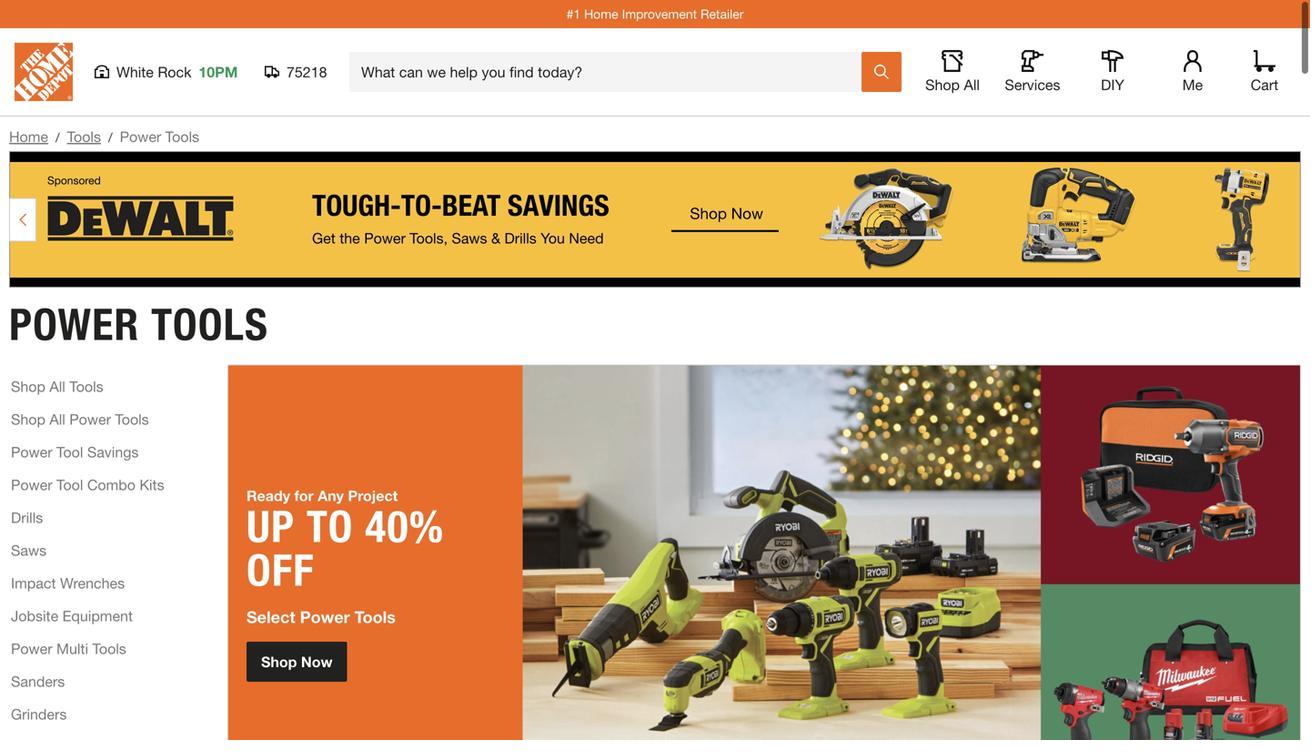 Task type: locate. For each thing, give the bounding box(es) containing it.
sanders
[[11, 673, 65, 690]]

shop
[[926, 76, 960, 93], [11, 378, 45, 395], [11, 411, 45, 428], [261, 653, 297, 671]]

tools
[[67, 128, 101, 145], [165, 128, 199, 145], [151, 298, 269, 351], [69, 378, 103, 395], [115, 411, 149, 428], [355, 607, 396, 627], [92, 640, 126, 657]]

tools inside power multi tools link
[[92, 640, 126, 657]]

/
[[56, 130, 60, 145], [108, 130, 113, 145]]

shop left services
[[926, 76, 960, 93]]

2 tool from the top
[[56, 476, 83, 493]]

power
[[120, 128, 161, 145], [9, 298, 140, 351], [69, 411, 111, 428], [11, 443, 52, 461], [11, 476, 52, 493], [300, 607, 350, 627], [11, 640, 52, 657]]

2 vertical spatial all
[[50, 411, 65, 428]]

power up drills
[[11, 476, 52, 493]]

0 vertical spatial all
[[965, 76, 980, 93]]

cart
[[1252, 76, 1279, 93]]

1 tool from the top
[[56, 443, 83, 461]]

ready for any project up to 40% off
[[247, 487, 445, 597]]

power multi tools link
[[11, 638, 126, 660]]

saws
[[11, 542, 47, 559]]

up
[[247, 500, 295, 553]]

impact wrenches
[[11, 574, 125, 592]]

tool
[[56, 443, 83, 461], [56, 476, 83, 493]]

jobsite equipment link
[[11, 605, 133, 627]]

0 vertical spatial tool
[[56, 443, 83, 461]]

tool down power tool savings link
[[56, 476, 83, 493]]

/ left tools link
[[56, 130, 60, 145]]

1 / from the left
[[56, 130, 60, 145]]

/ right tools link
[[108, 130, 113, 145]]

ready
[[247, 487, 290, 504]]

0 horizontal spatial /
[[56, 130, 60, 145]]

drills
[[11, 509, 43, 526]]

power multi tools
[[11, 640, 126, 657]]

kits
[[140, 476, 164, 493]]

power down shop all power tools
[[11, 443, 52, 461]]

white
[[117, 63, 154, 81]]

savings
[[87, 443, 139, 461]]

the home depot logo image
[[15, 43, 73, 101]]

1 vertical spatial tool
[[56, 476, 83, 493]]

power down jobsite
[[11, 640, 52, 657]]

home right #1
[[585, 6, 619, 21]]

shop for shop all tools
[[11, 378, 45, 395]]

wrenches
[[60, 574, 125, 592]]

all left services
[[965, 76, 980, 93]]

1 vertical spatial all
[[50, 378, 65, 395]]

shop inside button
[[926, 76, 960, 93]]

equipment
[[62, 607, 133, 625]]

shop left now
[[261, 653, 297, 671]]

all inside 'shop all power tools' link
[[50, 411, 65, 428]]

all inside 'shop all tools' link
[[50, 378, 65, 395]]

all
[[965, 76, 980, 93], [50, 378, 65, 395], [50, 411, 65, 428]]

image for up to 40% off image
[[523, 366, 1301, 740]]

shop for shop all
[[926, 76, 960, 93]]

power tool combo kits link
[[11, 474, 164, 496]]

drills link
[[11, 507, 43, 529]]

grinders link
[[11, 703, 67, 725]]

shop now link
[[247, 642, 347, 682]]

tool down shop all power tools
[[56, 443, 83, 461]]

power inside power multi tools link
[[11, 640, 52, 657]]

all down "shop all tools"
[[50, 411, 65, 428]]

home link
[[9, 128, 48, 145]]

power tools
[[9, 298, 269, 351]]

shop all
[[926, 76, 980, 93]]

shop down "shop all tools"
[[11, 411, 45, 428]]

shop all button
[[924, 50, 982, 94]]

40%
[[365, 500, 445, 553]]

tools inside 'shop all power tools' link
[[115, 411, 149, 428]]

me button
[[1164, 50, 1223, 94]]

shop all tools
[[11, 378, 103, 395]]

all inside 'shop all' button
[[965, 76, 980, 93]]

power up power tool savings link
[[69, 411, 111, 428]]

any
[[318, 487, 344, 504]]

power up now
[[300, 607, 350, 627]]

shop up shop all power tools
[[11, 378, 45, 395]]

me
[[1183, 76, 1204, 93]]

2 / from the left
[[108, 130, 113, 145]]

now
[[301, 653, 333, 671]]

shop all power tools
[[11, 411, 149, 428]]

1 vertical spatial home
[[9, 128, 48, 145]]

jobsite
[[11, 607, 58, 625]]

home
[[585, 6, 619, 21], [9, 128, 48, 145]]

0 vertical spatial home
[[585, 6, 619, 21]]

all up 'shop all power tools' link
[[50, 378, 65, 395]]

1 horizontal spatial /
[[108, 130, 113, 145]]

1 horizontal spatial home
[[585, 6, 619, 21]]

home left tools link
[[9, 128, 48, 145]]



Task type: vqa. For each thing, say whether or not it's contained in the screenshot.
Shop associated with Shop All
yes



Task type: describe. For each thing, give the bounding box(es) containing it.
power tool savings
[[11, 443, 139, 461]]

power right tools link
[[120, 128, 161, 145]]

select
[[247, 607, 296, 627]]

cart link
[[1245, 50, 1285, 94]]

diy
[[1102, 76, 1125, 93]]

all for shop all power tools
[[50, 411, 65, 428]]

tools link
[[67, 128, 101, 145]]

power inside power tool combo kits link
[[11, 476, 52, 493]]

power tool combo kits
[[11, 476, 164, 493]]

select power tools
[[247, 607, 396, 627]]

white rock 10pm
[[117, 63, 238, 81]]

impact
[[11, 574, 56, 592]]

diy button
[[1084, 50, 1143, 94]]

improvement
[[622, 6, 697, 21]]

#1 home improvement retailer
[[567, 6, 744, 21]]

0 horizontal spatial home
[[9, 128, 48, 145]]

grinders
[[11, 706, 67, 723]]

power inside power tool savings link
[[11, 443, 52, 461]]

shop for shop all power tools
[[11, 411, 45, 428]]

75218 button
[[265, 63, 328, 81]]

rock
[[158, 63, 192, 81]]

75218
[[287, 63, 327, 81]]

for
[[294, 487, 314, 504]]

services button
[[1004, 50, 1062, 94]]

impact wrenches link
[[11, 572, 125, 594]]

10pm
[[199, 63, 238, 81]]

jobsite equipment
[[11, 607, 133, 625]]

retailer
[[701, 6, 744, 21]]

all for shop all tools
[[50, 378, 65, 395]]

tool for combo
[[56, 476, 83, 493]]

to
[[307, 500, 354, 553]]

home / tools / power tools
[[9, 128, 199, 145]]

What can we help you find today? search field
[[361, 53, 861, 91]]

#1
[[567, 6, 581, 21]]

shop all power tools link
[[11, 408, 149, 430]]

shop for shop now
[[261, 653, 297, 671]]

multi
[[56, 640, 88, 657]]

shop all tools link
[[11, 376, 103, 397]]

combo
[[87, 476, 136, 493]]

off
[[247, 544, 315, 597]]

power tool savings link
[[11, 441, 139, 463]]

power inside 'shop all power tools' link
[[69, 411, 111, 428]]

shop now
[[261, 653, 333, 671]]

tools inside 'shop all tools' link
[[69, 378, 103, 395]]

all for shop all
[[965, 76, 980, 93]]

saws link
[[11, 539, 47, 561]]

project
[[348, 487, 398, 504]]

sanders link
[[11, 671, 65, 692]]

tool for savings
[[56, 443, 83, 461]]

power up 'shop all tools' link
[[9, 298, 140, 351]]

services
[[1006, 76, 1061, 93]]



